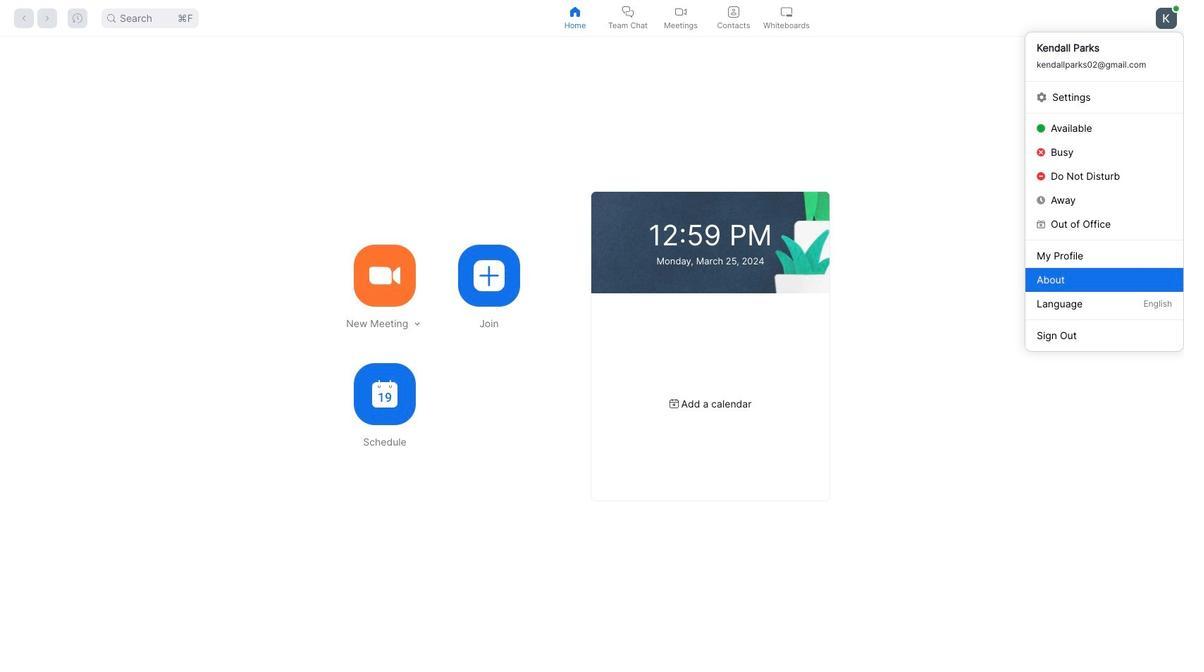 Task type: vqa. For each thing, say whether or not it's contained in the screenshot.
menu
no



Task type: locate. For each thing, give the bounding box(es) containing it.
schedule image
[[372, 380, 398, 408]]

magnifier image
[[107, 14, 116, 22]]

magnifier image
[[107, 14, 116, 22]]

tab list
[[549, 0, 813, 36]]

whiteboard small image
[[781, 6, 793, 17]]

online image
[[1174, 5, 1180, 11], [1174, 5, 1180, 11], [1037, 124, 1046, 133]]

video camera on image
[[370, 260, 401, 291]]

profile contact image
[[729, 6, 740, 17]]

video on image
[[676, 6, 687, 17]]

avatar image
[[1157, 7, 1178, 29]]

plus squircle image
[[474, 260, 505, 291], [474, 260, 505, 291]]

busy image
[[1037, 148, 1046, 157]]

home small image
[[570, 6, 581, 17]]

do not disturb image
[[1037, 172, 1046, 181], [1037, 172, 1046, 181]]

tab panel
[[0, 37, 1185, 655]]

away image
[[1037, 196, 1046, 205], [1037, 196, 1046, 205]]

setting image
[[1037, 92, 1047, 102], [1037, 92, 1047, 102]]

whiteboard small image
[[781, 6, 793, 17]]

video on image
[[676, 6, 687, 17]]



Task type: describe. For each thing, give the bounding box(es) containing it.
chevron down small image
[[413, 319, 422, 329]]

calendar add calendar image
[[670, 399, 679, 408]]

out of office image
[[1037, 220, 1046, 228]]

online image
[[1037, 124, 1046, 133]]

team chat image
[[623, 6, 634, 17]]

team chat image
[[623, 6, 634, 17]]

video camera on image
[[370, 260, 401, 291]]

chevron down small image
[[413, 319, 422, 329]]

home small image
[[570, 6, 581, 17]]

busy image
[[1037, 148, 1046, 157]]

profile contact image
[[729, 6, 740, 17]]

calendar add calendar image
[[670, 399, 679, 408]]

out of office image
[[1037, 220, 1046, 228]]



